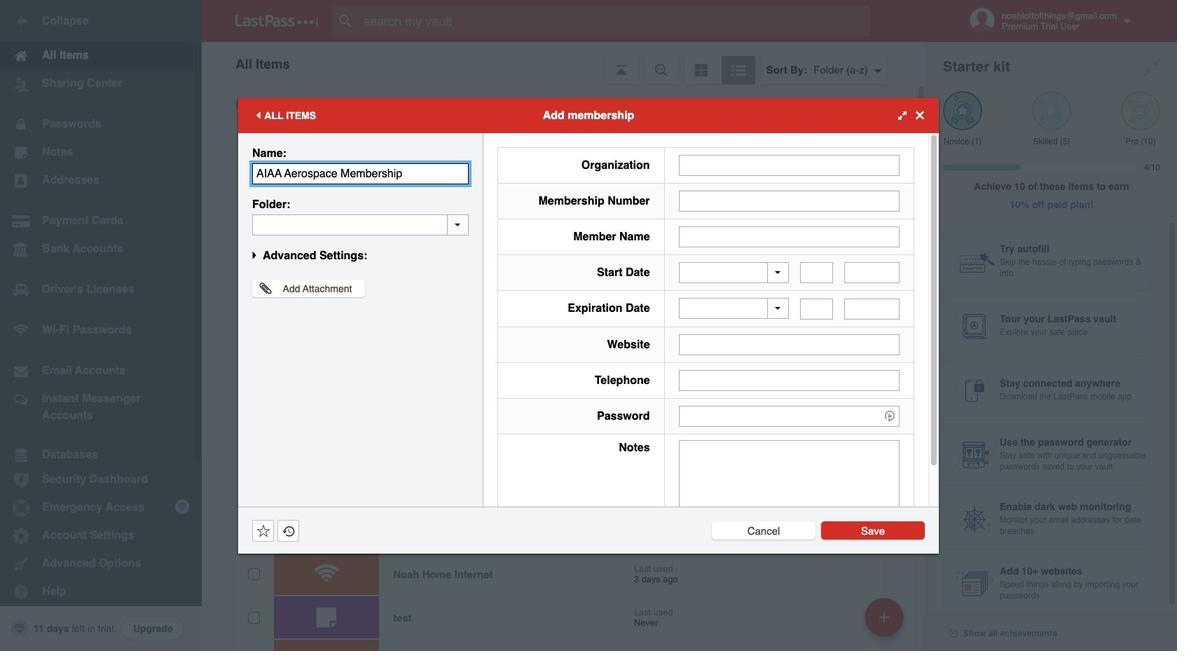 Task type: vqa. For each thing, say whether or not it's contained in the screenshot.
Password Field
yes



Task type: locate. For each thing, give the bounding box(es) containing it.
None text field
[[679, 155, 900, 176], [252, 163, 469, 184], [679, 190, 900, 211], [252, 214, 469, 235], [845, 262, 900, 283], [800, 298, 834, 319], [845, 298, 900, 319], [679, 334, 900, 355], [679, 155, 900, 176], [252, 163, 469, 184], [679, 190, 900, 211], [252, 214, 469, 235], [845, 262, 900, 283], [800, 298, 834, 319], [845, 298, 900, 319], [679, 334, 900, 355]]

dialog
[[238, 98, 939, 553]]

None password field
[[679, 405, 900, 426]]

None text field
[[679, 226, 900, 247], [800, 262, 834, 283], [679, 370, 900, 391], [679, 440, 900, 527], [679, 226, 900, 247], [800, 262, 834, 283], [679, 370, 900, 391], [679, 440, 900, 527]]

new item navigation
[[860, 594, 912, 651]]

new item image
[[880, 612, 889, 622]]

lastpass image
[[235, 15, 318, 27]]



Task type: describe. For each thing, give the bounding box(es) containing it.
Search search field
[[332, 6, 892, 36]]

main navigation navigation
[[0, 0, 202, 651]]

vault options navigation
[[202, 42, 926, 84]]

search my vault text field
[[332, 6, 892, 36]]



